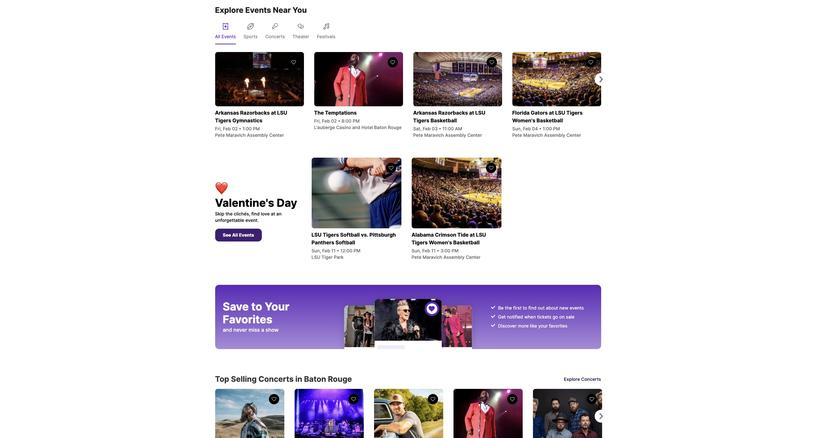 Task type: vqa. For each thing, say whether or not it's contained in the screenshot.
Search events, artists, teams, and more field
no



Task type: describe. For each thing, give the bounding box(es) containing it.
tickets
[[537, 315, 551, 320]]

all events
[[215, 34, 236, 39]]

razorbacks for basketball
[[438, 110, 468, 116]]

12:00
[[340, 248, 352, 254]]

favorites
[[223, 313, 272, 327]]

festivals
[[317, 34, 336, 39]]

at inside alabama crimson tide  at lsu tigers women's basketball sun, feb 11 • 3:00 pm pete maravich assembly center
[[470, 232, 475, 238]]

and inside the temptations fri, feb 02 • 8:00 pm l'auberge casino and hotel baton rouge
[[352, 125, 360, 130]]

go
[[553, 315, 558, 320]]

day
[[277, 197, 297, 210]]

feb inside florida gators at lsu tigers women's basketball sun, feb 04 • 1:00 pm pete maravich assembly center
[[523, 126, 531, 132]]

find inside skip the clichés, find love at an unforgettable event.
[[251, 211, 260, 217]]

basketball inside alabama crimson tide  at lsu tigers women's basketball sun, feb 11 • 3:00 pm pete maravich assembly center
[[453, 240, 480, 246]]

pm inside lsu tigers softball vs. pittsburgh panthers softball sun, feb 11 • 12:00 pm lsu tiger park
[[354, 248, 361, 254]]

on
[[559, 315, 565, 320]]

11 inside lsu tigers softball vs. pittsburgh panthers softball sun, feb 11 • 12:00 pm lsu tiger park
[[331, 248, 336, 254]]

sun, inside alabama crimson tide  at lsu tigers women's basketball sun, feb 11 • 3:00 pm pete maravich assembly center
[[412, 248, 421, 254]]

11 inside alabama crimson tide  at lsu tigers women's basketball sun, feb 11 • 3:00 pm pete maravich assembly center
[[431, 248, 436, 254]]

never
[[233, 327, 247, 334]]

pete inside alabama crimson tide  at lsu tigers women's basketball sun, feb 11 • 3:00 pm pete maravich assembly center
[[412, 255, 421, 260]]

maravich inside arkansas razorbacks at lsu tigers basketball sat, feb 03 • 11:00 am pete maravich assembly center
[[424, 133, 444, 138]]

• inside arkansas razorbacks at lsu tigers basketball sat, feb 03 • 11:00 am pete maravich assembly center
[[439, 126, 441, 132]]

explore for explore concerts
[[564, 377, 580, 383]]

vs.
[[361, 232, 368, 238]]

feb inside lsu tigers softball vs. pittsburgh panthers softball sun, feb 11 • 12:00 pm lsu tiger park
[[322, 248, 330, 254]]

pete inside arkansas razorbacks at lsu tigers basketball sat, feb 03 • 11:00 am pete maravich assembly center
[[413, 133, 423, 138]]

pm inside the temptations fri, feb 02 • 8:00 pm l'auberge casino and hotel baton rouge
[[353, 118, 360, 124]]

lsu tigers softball vs. pittsburgh panthers softball sun, feb 11 • 12:00 pm lsu tiger park
[[312, 232, 396, 260]]

get notified when tickets go on sale
[[498, 315, 575, 320]]

• inside lsu tigers softball vs. pittsburgh panthers softball sun, feb 11 • 12:00 pm lsu tiger park
[[337, 248, 339, 254]]

gators
[[531, 110, 548, 116]]

save
[[223, 300, 249, 314]]

0 vertical spatial softball
[[340, 232, 360, 238]]

show
[[266, 327, 279, 334]]

feb inside alabama crimson tide  at lsu tigers women's basketball sun, feb 11 • 3:00 pm pete maravich assembly center
[[422, 248, 430, 254]]

women's inside alabama crimson tide  at lsu tigers women's basketball sun, feb 11 • 3:00 pm pete maravich assembly center
[[429, 240, 452, 246]]

assembly inside florida gators at lsu tigers women's basketball sun, feb 04 • 1:00 pm pete maravich assembly center
[[544, 133, 565, 138]]

alabama crimson tide  at lsu tigers women's basketball sun, feb 11 • 3:00 pm pete maravich assembly center
[[412, 232, 486, 260]]

see
[[223, 233, 231, 238]]

tigers for fri,
[[215, 117, 231, 124]]

tiger
[[322, 255, 333, 260]]

valentine's
[[215, 197, 274, 210]]

discover
[[498, 324, 517, 329]]

first
[[513, 306, 522, 311]]

tigers inside alabama crimson tide  at lsu tigers women's basketball sun, feb 11 • 3:00 pm pete maravich assembly center
[[412, 240, 428, 246]]

miss
[[249, 327, 260, 334]]

hotel
[[362, 125, 373, 130]]

center inside alabama crimson tide  at lsu tigers women's basketball sun, feb 11 • 3:00 pm pete maravich assembly center
[[466, 255, 481, 260]]

the for skip
[[226, 211, 233, 217]]

your
[[265, 300, 289, 314]]

pm inside florida gators at lsu tigers women's basketball sun, feb 04 • 1:00 pm pete maravich assembly center
[[553, 126, 560, 132]]

clichés,
[[234, 211, 250, 217]]

sale
[[566, 315, 575, 320]]

feb inside "arkansas razorbacks at lsu tigers gymnastics fri, feb 02 • 1:00 pm pete maravich assembly center"
[[223, 126, 231, 132]]

fri, inside the temptations fri, feb 02 • 8:00 pm l'auberge casino and hotel baton rouge
[[314, 118, 321, 124]]

1 vertical spatial softball
[[336, 240, 355, 246]]

pete inside florida gators at lsu tigers women's basketball sun, feb 04 • 1:00 pm pete maravich assembly center
[[512, 133, 522, 138]]

to inside save to your favorites and never miss a show
[[251, 300, 262, 314]]

all inside button
[[232, 233, 238, 238]]

skip
[[215, 211, 224, 217]]

get
[[498, 315, 506, 320]]

a
[[261, 327, 264, 334]]

women's inside florida gators at lsu tigers women's basketball sun, feb 04 • 1:00 pm pete maravich assembly center
[[512, 117, 535, 124]]

center inside florida gators at lsu tigers women's basketball sun, feb 04 • 1:00 pm pete maravich assembly center
[[567, 133, 581, 138]]

pittsburgh
[[369, 232, 396, 238]]

assembly inside alabama crimson tide  at lsu tigers women's basketball sun, feb 11 • 3:00 pm pete maravich assembly center
[[444, 255, 465, 260]]

sun, for florida gators at lsu tigers women's basketball
[[512, 126, 522, 132]]

0 horizontal spatial events
[[222, 34, 236, 39]]

1 horizontal spatial to
[[523, 306, 527, 311]]

more
[[518, 324, 529, 329]]

lsu inside arkansas razorbacks at lsu tigers basketball sat, feb 03 • 11:00 am pete maravich assembly center
[[475, 110, 485, 116]]

discover more like your favorites
[[498, 324, 568, 329]]

see all events link
[[215, 224, 262, 242]]

the for be
[[505, 306, 512, 311]]

center inside arkansas razorbacks at lsu tigers basketball sat, feb 03 • 11:00 am pete maravich assembly center
[[467, 133, 482, 138]]

lsu inside "arkansas razorbacks at lsu tigers gymnastics fri, feb 02 • 1:00 pm pete maravich assembly center"
[[277, 110, 287, 116]]

and inside save to your favorites and never miss a show
[[223, 327, 232, 334]]

tigers for sat,
[[413, 117, 429, 124]]

1 vertical spatial find
[[528, 306, 537, 311]]

11:00
[[443, 126, 454, 132]]

arkansas razorbacks at lsu tigers basketball sat, feb 03 • 11:00 am pete maravich assembly center
[[413, 110, 485, 138]]

gymnastics
[[232, 117, 262, 124]]

rouge inside the temptations fri, feb 02 • 8:00 pm l'auberge casino and hotel baton rouge
[[388, 125, 402, 130]]

at inside skip the clichés, find love at an unforgettable event.
[[271, 211, 275, 217]]

pm inside "arkansas razorbacks at lsu tigers gymnastics fri, feb 02 • 1:00 pm pete maravich assembly center"
[[253, 126, 260, 132]]

1 horizontal spatial events
[[570, 306, 584, 311]]

1:00 inside florida gators at lsu tigers women's basketball sun, feb 04 • 1:00 pm pete maravich assembly center
[[543, 126, 552, 132]]

love
[[261, 211, 270, 217]]

tigers for basketball
[[567, 110, 583, 116]]

sat,
[[413, 126, 422, 132]]

3:00
[[440, 248, 451, 254]]

an
[[276, 211, 282, 217]]

notified
[[507, 315, 523, 320]]

see all events button
[[215, 229, 262, 242]]



Task type: locate. For each thing, give the bounding box(es) containing it.
razorbacks inside arkansas razorbacks at lsu tigers basketball sat, feb 03 • 11:00 am pete maravich assembly center
[[438, 110, 468, 116]]

tigers inside "arkansas razorbacks at lsu tigers gymnastics fri, feb 02 • 1:00 pm pete maravich assembly center"
[[215, 117, 231, 124]]

sun, down panthers
[[312, 248, 321, 254]]

at for basketball
[[469, 110, 474, 116]]

basketball inside florida gators at lsu tigers women's basketball sun, feb 04 • 1:00 pm pete maravich assembly center
[[537, 117, 563, 124]]

basketball up 11:00
[[431, 117, 457, 124]]

panthers
[[312, 240, 334, 246]]

find left "out"
[[528, 306, 537, 311]]

1:00 down gymnastics at the left top
[[243, 126, 252, 132]]

02 down temptations
[[331, 118, 337, 124]]

assembly down "gators"
[[544, 133, 565, 138]]

basketball
[[431, 117, 457, 124], [537, 117, 563, 124], [453, 240, 480, 246]]

• left 3:00
[[437, 248, 439, 254]]

top
[[215, 375, 229, 384]]

2 1:00 from the left
[[543, 126, 552, 132]]

• up park
[[337, 248, 339, 254]]

1 horizontal spatial razorbacks
[[438, 110, 468, 116]]

softball up '12:00'
[[336, 240, 355, 246]]

sun, inside florida gators at lsu tigers women's basketball sun, feb 04 • 1:00 pm pete maravich assembly center
[[512, 126, 522, 132]]

basketball down the tide
[[453, 240, 480, 246]]

basketball inside arkansas razorbacks at lsu tigers basketball sat, feb 03 • 11:00 am pete maravich assembly center
[[431, 117, 457, 124]]

1 11 from the left
[[331, 248, 336, 254]]

0 horizontal spatial all
[[215, 34, 220, 39]]

0 horizontal spatial events
[[245, 5, 271, 15]]

fri,
[[314, 118, 321, 124], [215, 126, 222, 132]]

03
[[432, 126, 438, 132]]

be
[[498, 306, 504, 311]]

to left the your
[[251, 300, 262, 314]]

0 horizontal spatial and
[[223, 327, 232, 334]]

1 1:00 from the left
[[243, 126, 252, 132]]

and
[[352, 125, 360, 130], [223, 327, 232, 334]]

feb
[[322, 118, 330, 124], [223, 126, 231, 132], [423, 126, 431, 132], [523, 126, 531, 132], [322, 248, 330, 254], [422, 248, 430, 254]]

arkansas
[[215, 110, 239, 116], [413, 110, 437, 116]]

assembly down gymnastics at the left top
[[247, 133, 268, 138]]

maravich inside florida gators at lsu tigers women's basketball sun, feb 04 • 1:00 pm pete maravich assembly center
[[523, 133, 543, 138]]

center
[[269, 133, 284, 138], [467, 133, 482, 138], [567, 133, 581, 138], [466, 255, 481, 260]]

the up unforgettable
[[226, 211, 233, 217]]

lsu
[[277, 110, 287, 116], [475, 110, 485, 116], [555, 110, 565, 116], [312, 232, 322, 238], [476, 232, 486, 238], [312, 255, 320, 260]]

tigers inside arkansas razorbacks at lsu tigers basketball sat, feb 03 • 11:00 am pete maravich assembly center
[[413, 117, 429, 124]]

theater
[[293, 34, 309, 39]]

1 vertical spatial fri,
[[215, 126, 222, 132]]

center inside "arkansas razorbacks at lsu tigers gymnastics fri, feb 02 • 1:00 pm pete maravich assembly center"
[[269, 133, 284, 138]]

explore events near you
[[215, 5, 307, 15]]

maravich down 04
[[523, 133, 543, 138]]

1 horizontal spatial events
[[239, 233, 254, 238]]

1 horizontal spatial sun,
[[412, 248, 421, 254]]

pm inside alabama crimson tide  at lsu tigers women's basketball sun, feb 11 • 3:00 pm pete maravich assembly center
[[452, 248, 459, 254]]

1 vertical spatial and
[[223, 327, 232, 334]]

at
[[271, 110, 276, 116], [469, 110, 474, 116], [549, 110, 554, 116], [271, 211, 275, 217], [470, 232, 475, 238]]

0 vertical spatial events
[[245, 5, 271, 15]]

assembly
[[247, 133, 268, 138], [445, 133, 466, 138], [544, 133, 565, 138], [444, 255, 465, 260]]

1 vertical spatial rouge
[[328, 375, 352, 384]]

0 horizontal spatial explore
[[215, 5, 244, 15]]

temptations
[[325, 110, 357, 116]]

1 vertical spatial events
[[570, 306, 584, 311]]

1 horizontal spatial fri,
[[314, 118, 321, 124]]

alabama
[[412, 232, 434, 238]]

04
[[532, 126, 538, 132]]

out
[[538, 306, 545, 311]]

events
[[245, 5, 271, 15], [570, 306, 584, 311]]

2 arkansas from the left
[[413, 110, 437, 116]]

11 up park
[[331, 248, 336, 254]]

pm right 8:00
[[353, 118, 360, 124]]

0 vertical spatial explore
[[215, 5, 244, 15]]

top selling concerts in baton rouge
[[215, 375, 352, 384]]

in
[[295, 375, 302, 384]]

razorbacks up gymnastics at the left top
[[240, 110, 270, 116]]

0 horizontal spatial 02
[[232, 126, 238, 132]]

to
[[251, 300, 262, 314], [523, 306, 527, 311]]

new
[[560, 306, 569, 311]]

1 horizontal spatial explore
[[564, 377, 580, 383]]

and left "hotel"
[[352, 125, 360, 130]]

1 vertical spatial baton
[[304, 375, 326, 384]]

about
[[546, 306, 558, 311]]

assembly down am
[[445, 133, 466, 138]]

l'auberge
[[314, 125, 335, 130]]

maravich down 03
[[424, 133, 444, 138]]

arkansas up gymnastics at the left top
[[215, 110, 239, 116]]

events inside button
[[239, 233, 254, 238]]

0 horizontal spatial arkansas
[[215, 110, 239, 116]]

• inside florida gators at lsu tigers women's basketball sun, feb 04 • 1:00 pm pete maravich assembly center
[[539, 126, 542, 132]]

1 horizontal spatial 02
[[331, 118, 337, 124]]

find
[[251, 211, 260, 217], [528, 306, 537, 311]]

1 horizontal spatial find
[[528, 306, 537, 311]]

softball
[[340, 232, 360, 238], [336, 240, 355, 246]]

2 razorbacks from the left
[[438, 110, 468, 116]]

0 horizontal spatial razorbacks
[[240, 110, 270, 116]]

• inside alabama crimson tide  at lsu tigers women's basketball sun, feb 11 • 3:00 pm pete maravich assembly center
[[437, 248, 439, 254]]

maravich inside alabama crimson tide  at lsu tigers women's basketball sun, feb 11 • 3:00 pm pete maravich assembly center
[[423, 255, 442, 260]]

favorites
[[549, 324, 568, 329]]

sun, down the alabama
[[412, 248, 421, 254]]

pm right '12:00'
[[354, 248, 361, 254]]

pm down gymnastics at the left top
[[253, 126, 260, 132]]

1 horizontal spatial women's
[[512, 117, 535, 124]]

0 horizontal spatial 1:00
[[243, 126, 252, 132]]

1 vertical spatial women's
[[429, 240, 452, 246]]

women's down florida
[[512, 117, 535, 124]]

11 left 3:00
[[431, 248, 436, 254]]

1 horizontal spatial all
[[232, 233, 238, 238]]

pm right 04
[[553, 126, 560, 132]]

lsu inside alabama crimson tide  at lsu tigers women's basketball sun, feb 11 • 3:00 pm pete maravich assembly center
[[476, 232, 486, 238]]

0 horizontal spatial fri,
[[215, 126, 222, 132]]

be the first to find out about new events
[[498, 306, 584, 311]]

to right first
[[523, 306, 527, 311]]

0 horizontal spatial 11
[[331, 248, 336, 254]]

1 horizontal spatial 11
[[431, 248, 436, 254]]

crimson
[[435, 232, 456, 238]]

arkansas for gymnastics
[[215, 110, 239, 116]]

0 horizontal spatial sun,
[[312, 248, 321, 254]]

find up event.
[[251, 211, 260, 217]]

baton right in
[[304, 375, 326, 384]]

0 vertical spatial rouge
[[388, 125, 402, 130]]

sun, down florida
[[512, 126, 522, 132]]

razorbacks for gymnastics
[[240, 110, 270, 116]]

your
[[538, 324, 548, 329]]

0 horizontal spatial to
[[251, 300, 262, 314]]

baton inside the temptations fri, feb 02 • 8:00 pm l'auberge casino and hotel baton rouge
[[374, 125, 387, 130]]

tigers inside lsu tigers softball vs. pittsburgh panthers softball sun, feb 11 • 12:00 pm lsu tiger park
[[323, 232, 339, 238]]

0 vertical spatial the
[[226, 211, 233, 217]]

0 vertical spatial women's
[[512, 117, 535, 124]]

1 horizontal spatial rouge
[[388, 125, 402, 130]]

8:00
[[342, 118, 352, 124]]

• right 04
[[539, 126, 542, 132]]

02 inside the temptations fri, feb 02 • 8:00 pm l'auberge casino and hotel baton rouge
[[331, 118, 337, 124]]

selling
[[231, 375, 257, 384]]

1 horizontal spatial the
[[505, 306, 512, 311]]

0 horizontal spatial find
[[251, 211, 260, 217]]

basketball down "gators"
[[537, 117, 563, 124]]

see all events
[[223, 233, 254, 238]]

events down event.
[[239, 233, 254, 238]]

you
[[293, 5, 307, 15]]

women's down crimson
[[429, 240, 452, 246]]

assembly inside arkansas razorbacks at lsu tigers basketball sat, feb 03 • 11:00 am pete maravich assembly center
[[445, 133, 466, 138]]

save to your favorites and never miss a show
[[223, 300, 289, 334]]

pete
[[215, 133, 225, 138], [413, 133, 423, 138], [512, 133, 522, 138], [412, 255, 421, 260]]

am
[[455, 126, 462, 132]]

2 11 from the left
[[431, 248, 436, 254]]

maravich inside "arkansas razorbacks at lsu tigers gymnastics fri, feb 02 • 1:00 pm pete maravich assembly center"
[[226, 133, 246, 138]]

1 vertical spatial 02
[[232, 126, 238, 132]]

event.
[[245, 218, 259, 223]]

valentine's day
[[215, 197, 297, 210]]

events left sports
[[222, 34, 236, 39]]

baton right "hotel"
[[374, 125, 387, 130]]

the temptations fri, feb 02 • 8:00 pm l'auberge casino and hotel baton rouge
[[314, 110, 402, 130]]

1 horizontal spatial 1:00
[[543, 126, 552, 132]]

and left never
[[223, 327, 232, 334]]

softball left vs.
[[340, 232, 360, 238]]

0 vertical spatial events
[[222, 34, 236, 39]]

sun,
[[512, 126, 522, 132], [312, 248, 321, 254], [412, 248, 421, 254]]

unforgettable
[[215, 218, 244, 223]]

1 vertical spatial the
[[505, 306, 512, 311]]

1 vertical spatial events
[[239, 233, 254, 238]]

• inside the temptations fri, feb 02 • 8:00 pm l'auberge casino and hotel baton rouge
[[338, 118, 340, 124]]

feb inside arkansas razorbacks at lsu tigers basketball sat, feb 03 • 11:00 am pete maravich assembly center
[[423, 126, 431, 132]]

0 vertical spatial fri,
[[314, 118, 321, 124]]

tide
[[458, 232, 469, 238]]

explore concerts link
[[564, 377, 601, 383]]

events left 'near'
[[245, 5, 271, 15]]

1 horizontal spatial arkansas
[[413, 110, 437, 116]]

at for women's
[[549, 110, 554, 116]]

• right 03
[[439, 126, 441, 132]]

explore
[[215, 5, 244, 15], [564, 377, 580, 383]]

explore concerts
[[564, 377, 601, 383]]

02 inside "arkansas razorbacks at lsu tigers gymnastics fri, feb 02 • 1:00 pm pete maravich assembly center"
[[232, 126, 238, 132]]

sun, inside lsu tigers softball vs. pittsburgh panthers softball sun, feb 11 • 12:00 pm lsu tiger park
[[312, 248, 321, 254]]

1:00
[[243, 126, 252, 132], [543, 126, 552, 132]]

0 vertical spatial 02
[[331, 118, 337, 124]]

1:00 inside "arkansas razorbacks at lsu tigers gymnastics fri, feb 02 • 1:00 pm pete maravich assembly center"
[[243, 126, 252, 132]]

tigers
[[567, 110, 583, 116], [215, 117, 231, 124], [413, 117, 429, 124], [323, 232, 339, 238], [412, 240, 428, 246]]

0 horizontal spatial the
[[226, 211, 233, 217]]

when
[[524, 315, 536, 320]]

arkansas inside arkansas razorbacks at lsu tigers basketball sat, feb 03 • 11:00 am pete maravich assembly center
[[413, 110, 437, 116]]

explore for explore events near you
[[215, 5, 244, 15]]

1:00 right 04
[[543, 126, 552, 132]]

sun, for lsu tigers softball vs. pittsburgh panthers softball
[[312, 248, 321, 254]]

arkansas razorbacks at lsu tigers gymnastics fri, feb 02 • 1:00 pm pete maravich assembly center
[[215, 110, 287, 138]]

1 horizontal spatial baton
[[374, 125, 387, 130]]

1 horizontal spatial and
[[352, 125, 360, 130]]

the
[[314, 110, 324, 116]]

2 horizontal spatial sun,
[[512, 126, 522, 132]]

assembly down 3:00
[[444, 255, 465, 260]]

the right be
[[505, 306, 512, 311]]

razorbacks inside "arkansas razorbacks at lsu tigers gymnastics fri, feb 02 • 1:00 pm pete maravich assembly center"
[[240, 110, 270, 116]]

0 vertical spatial all
[[215, 34, 220, 39]]

0 horizontal spatial women's
[[429, 240, 452, 246]]

all
[[215, 34, 220, 39], [232, 233, 238, 238]]

the inside skip the clichés, find love at an unforgettable event.
[[226, 211, 233, 217]]

at for gymnastics
[[271, 110, 276, 116]]

maravich down gymnastics at the left top
[[226, 133, 246, 138]]

assembly inside "arkansas razorbacks at lsu tigers gymnastics fri, feb 02 • 1:00 pm pete maravich assembly center"
[[247, 133, 268, 138]]

• inside "arkansas razorbacks at lsu tigers gymnastics fri, feb 02 • 1:00 pm pete maravich assembly center"
[[239, 126, 241, 132]]

at inside "arkansas razorbacks at lsu tigers gymnastics fri, feb 02 • 1:00 pm pete maravich assembly center"
[[271, 110, 276, 116]]

the
[[226, 211, 233, 217], [505, 306, 512, 311]]

0 vertical spatial and
[[352, 125, 360, 130]]

1 vertical spatial explore
[[564, 377, 580, 383]]

• down gymnastics at the left top
[[239, 126, 241, 132]]

pm right 3:00
[[452, 248, 459, 254]]

tigers inside florida gators at lsu tigers women's basketball sun, feb 04 • 1:00 pm pete maravich assembly center
[[567, 110, 583, 116]]

• left 8:00
[[338, 118, 340, 124]]

pm
[[353, 118, 360, 124], [253, 126, 260, 132], [553, 126, 560, 132], [354, 248, 361, 254], [452, 248, 459, 254]]

like
[[530, 324, 537, 329]]

0 vertical spatial find
[[251, 211, 260, 217]]

near
[[273, 5, 291, 15]]

arkansas for basketball
[[413, 110, 437, 116]]

at inside florida gators at lsu tigers women's basketball sun, feb 04 • 1:00 pm pete maravich assembly center
[[549, 110, 554, 116]]

feb inside the temptations fri, feb 02 • 8:00 pm l'auberge casino and hotel baton rouge
[[322, 118, 330, 124]]

razorbacks up 11:00
[[438, 110, 468, 116]]

11
[[331, 248, 336, 254], [431, 248, 436, 254]]

1 arkansas from the left
[[215, 110, 239, 116]]

pete inside "arkansas razorbacks at lsu tigers gymnastics fri, feb 02 • 1:00 pm pete maravich assembly center"
[[215, 133, 225, 138]]

at inside arkansas razorbacks at lsu tigers basketball sat, feb 03 • 11:00 am pete maravich assembly center
[[469, 110, 474, 116]]

maravich down 3:00
[[423, 255, 442, 260]]

skip the clichés, find love at an unforgettable event.
[[215, 211, 282, 223]]

fri, inside "arkansas razorbacks at lsu tigers gymnastics fri, feb 02 • 1:00 pm pete maravich assembly center"
[[215, 126, 222, 132]]

1 vertical spatial all
[[232, 233, 238, 238]]

0 horizontal spatial baton
[[304, 375, 326, 384]]

florida
[[512, 110, 530, 116]]

florida gators at lsu tigers women's basketball sun, feb 04 • 1:00 pm pete maravich assembly center
[[512, 110, 583, 138]]

concerts
[[265, 34, 285, 39], [258, 375, 294, 384], [581, 377, 601, 383]]

park
[[334, 255, 344, 260]]

sports
[[244, 34, 258, 39]]

maravich
[[226, 133, 246, 138], [424, 133, 444, 138], [523, 133, 543, 138], [423, 255, 442, 260]]

0 horizontal spatial rouge
[[328, 375, 352, 384]]

events up sale
[[570, 306, 584, 311]]

lsu inside florida gators at lsu tigers women's basketball sun, feb 04 • 1:00 pm pete maravich assembly center
[[555, 110, 565, 116]]

0 vertical spatial baton
[[374, 125, 387, 130]]

arkansas up sat, at top right
[[413, 110, 437, 116]]

02 down gymnastics at the left top
[[232, 126, 238, 132]]

1 razorbacks from the left
[[240, 110, 270, 116]]

casino
[[336, 125, 351, 130]]

arkansas inside "arkansas razorbacks at lsu tigers gymnastics fri, feb 02 • 1:00 pm pete maravich assembly center"
[[215, 110, 239, 116]]

razorbacks
[[240, 110, 270, 116], [438, 110, 468, 116]]

02
[[331, 118, 337, 124], [232, 126, 238, 132]]



